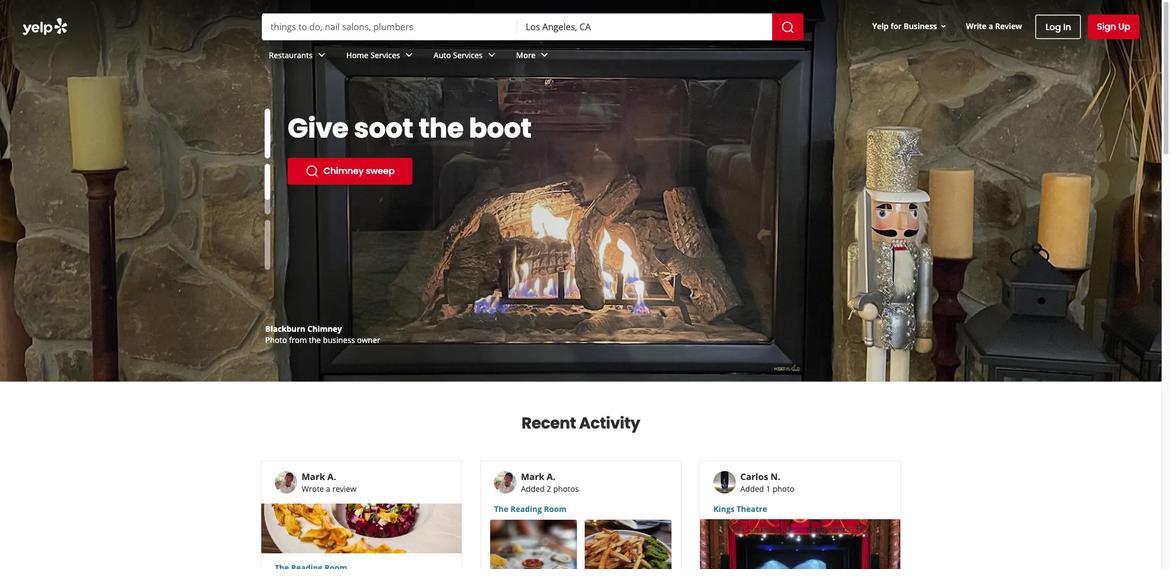 Task type: vqa. For each thing, say whether or not it's contained in the screenshot.
the Thai within the Search Dialog
no



Task type: describe. For each thing, give the bounding box(es) containing it.
1 select slide image from the top
[[265, 109, 270, 159]]

auto services
[[434, 50, 483, 60]]

a inside mark a. wrote a review
[[326, 484, 331, 494]]

carlos n. link
[[741, 471, 781, 483]]

2
[[547, 484, 552, 494]]

photos
[[554, 484, 579, 494]]

write
[[967, 20, 987, 31]]

home
[[346, 50, 369, 60]]

photo
[[265, 335, 287, 346]]

16 chevron down v2 image
[[940, 22, 949, 31]]

soot
[[354, 110, 413, 147]]

mark for mark a. wrote a review
[[302, 471, 325, 483]]

a inside search field
[[989, 20, 994, 31]]

blackburn chimney photo from the business owner
[[265, 324, 380, 346]]

the inside blackburn chimney photo from the business owner
[[309, 335, 321, 346]]

explore banner section banner
[[0, 0, 1162, 382]]

carlos
[[741, 471, 769, 483]]

kings
[[714, 504, 735, 515]]

review
[[333, 484, 357, 494]]

activity
[[580, 413, 641, 435]]

more
[[517, 50, 536, 60]]

photo of carlos n. image
[[714, 471, 736, 494]]

auto services link
[[425, 40, 508, 73]]

kings theatre link
[[714, 504, 888, 515]]

the
[[494, 504, 509, 515]]

for
[[891, 20, 902, 31]]

log in link
[[1036, 15, 1082, 39]]

the reading room link
[[494, 504, 668, 515]]

boot
[[469, 110, 532, 147]]

in
[[1064, 20, 1072, 33]]

restaurants
[[269, 50, 313, 60]]

photo
[[773, 484, 795, 494]]

more link
[[508, 40, 561, 73]]

24 chevron down v2 image for home services
[[403, 48, 416, 62]]

owner
[[357, 335, 380, 346]]

room
[[544, 504, 567, 515]]

sign up link
[[1089, 15, 1140, 39]]

home services
[[346, 50, 400, 60]]

log
[[1046, 20, 1062, 33]]

24 chevron down v2 image for restaurants
[[315, 48, 329, 62]]

recent activity
[[522, 413, 641, 435]]

write a review
[[967, 20, 1023, 31]]

1
[[767, 484, 771, 494]]

the reading room
[[494, 504, 567, 515]]

24 chevron down v2 image for auto services
[[485, 48, 499, 62]]

mark a. link for mark a. added 2 photos
[[521, 471, 556, 483]]

restaurants link
[[260, 40, 338, 73]]

from
[[289, 335, 307, 346]]

review
[[996, 20, 1023, 31]]

photo of mark a. image for mark a. wrote a review
[[275, 471, 297, 494]]

none field near
[[526, 21, 764, 33]]

chimney inside blackburn chimney photo from the business owner
[[308, 324, 342, 334]]

none search field containing sign up
[[0, 0, 1162, 73]]

blackburn chimney link
[[265, 324, 342, 334]]

home services link
[[338, 40, 425, 73]]

auto
[[434, 50, 451, 60]]



Task type: locate. For each thing, give the bounding box(es) containing it.
24 chevron down v2 image right auto services
[[485, 48, 499, 62]]

None field
[[271, 21, 508, 33], [526, 21, 764, 33]]

1 horizontal spatial a
[[989, 20, 994, 31]]

chimney
[[324, 165, 364, 178], [308, 324, 342, 334]]

carlos n. added 1 photo
[[741, 471, 795, 494]]

a. up 2
[[547, 471, 556, 483]]

chimney sweep
[[324, 165, 395, 178]]

n.
[[771, 471, 781, 483]]

photo of mark a. image
[[275, 471, 297, 494], [494, 471, 517, 494]]

services
[[371, 50, 400, 60], [453, 50, 483, 60]]

0 horizontal spatial none field
[[271, 21, 508, 33]]

1 horizontal spatial mark
[[521, 471, 545, 483]]

mark a. link for mark a. wrote a review
[[302, 471, 336, 483]]

2 services from the left
[[453, 50, 483, 60]]

yelp
[[873, 20, 889, 31]]

24 chevron down v2 image right more
[[538, 48, 552, 62]]

24 chevron down v2 image for more
[[538, 48, 552, 62]]

none search field inside search field
[[262, 13, 806, 40]]

2 24 chevron down v2 image from the left
[[403, 48, 416, 62]]

added down carlos
[[741, 484, 765, 494]]

up
[[1119, 20, 1131, 33]]

mark a. link
[[302, 471, 336, 483], [521, 471, 556, 483]]

1 mark from the left
[[302, 471, 325, 483]]

business categories element
[[260, 40, 1140, 73]]

mark inside mark a. added 2 photos
[[521, 471, 545, 483]]

recent
[[522, 413, 577, 435]]

services for auto services
[[453, 50, 483, 60]]

mark for mark a. added 2 photos
[[521, 471, 545, 483]]

photo of mark a. image for mark a. added 2 photos
[[494, 471, 517, 494]]

2 photo of mark a. image from the left
[[494, 471, 517, 494]]

1 vertical spatial a
[[326, 484, 331, 494]]

0 vertical spatial chimney
[[324, 165, 364, 178]]

mark up "the reading room"
[[521, 471, 545, 483]]

1 horizontal spatial the
[[419, 110, 464, 147]]

2 a. from the left
[[547, 471, 556, 483]]

sign up
[[1098, 20, 1131, 33]]

a right write
[[989, 20, 994, 31]]

blackburn
[[265, 324, 306, 334]]

give
[[288, 110, 349, 147]]

sweep
[[366, 165, 395, 178]]

1 horizontal spatial mark a. link
[[521, 471, 556, 483]]

2 added from the left
[[741, 484, 765, 494]]

photo of mark a. image up the
[[494, 471, 517, 494]]

1 horizontal spatial added
[[741, 484, 765, 494]]

added inside mark a. added 2 photos
[[521, 484, 545, 494]]

yelp for business button
[[869, 16, 953, 36]]

photo of mark a. image left wrote
[[275, 471, 297, 494]]

1 services from the left
[[371, 50, 400, 60]]

added for mark
[[521, 484, 545, 494]]

24 chevron down v2 image inside restaurants "link"
[[315, 48, 329, 62]]

chimney up business
[[308, 324, 342, 334]]

added left 2
[[521, 484, 545, 494]]

1 horizontal spatial none field
[[526, 21, 764, 33]]

wrote
[[302, 484, 324, 494]]

24 search v2 image
[[306, 165, 319, 178]]

added for carlos
[[741, 484, 765, 494]]

0 vertical spatial a
[[989, 20, 994, 31]]

kings theatre
[[714, 504, 768, 515]]

2 none field from the left
[[526, 21, 764, 33]]

none field find
[[271, 21, 508, 33]]

search image
[[781, 20, 795, 34]]

0 horizontal spatial photo of mark a. image
[[275, 471, 297, 494]]

1 open photo lightbox image from the left
[[491, 520, 577, 569]]

select slide image
[[265, 109, 270, 159], [265, 152, 270, 202]]

Find text field
[[271, 21, 508, 33]]

24 chevron down v2 image right restaurants at the top left of page
[[315, 48, 329, 62]]

services right home
[[371, 50, 400, 60]]

a. for mark a. wrote a review
[[328, 471, 336, 483]]

mark a. link up 2
[[521, 471, 556, 483]]

1 24 chevron down v2 image from the left
[[315, 48, 329, 62]]

mark a. added 2 photos
[[521, 471, 579, 494]]

a. inside mark a. wrote a review
[[328, 471, 336, 483]]

4 24 chevron down v2 image from the left
[[538, 48, 552, 62]]

0 horizontal spatial services
[[371, 50, 400, 60]]

None search field
[[0, 0, 1162, 73]]

select slide image left 24 search v2 image
[[265, 152, 270, 202]]

24 chevron down v2 image inside the more link
[[538, 48, 552, 62]]

2 mark a. link from the left
[[521, 471, 556, 483]]

1 horizontal spatial open photo lightbox image
[[585, 520, 672, 569]]

1 photo of mark a. image from the left
[[275, 471, 297, 494]]

the
[[419, 110, 464, 147], [309, 335, 321, 346]]

2 mark from the left
[[521, 471, 545, 483]]

0 horizontal spatial the
[[309, 335, 321, 346]]

a. for mark a. added 2 photos
[[547, 471, 556, 483]]

mark a. wrote a review
[[302, 471, 357, 494]]

0 vertical spatial the
[[419, 110, 464, 147]]

1 vertical spatial chimney
[[308, 324, 342, 334]]

business
[[904, 20, 938, 31]]

2 open photo lightbox image from the left
[[585, 520, 672, 569]]

log in
[[1046, 20, 1072, 33]]

0 horizontal spatial mark a. link
[[302, 471, 336, 483]]

a right wrote
[[326, 484, 331, 494]]

24 chevron down v2 image inside home services link
[[403, 48, 416, 62]]

chimney sweep link
[[288, 158, 413, 185]]

added inside carlos n. added 1 photo
[[741, 484, 765, 494]]

0 horizontal spatial a
[[326, 484, 331, 494]]

a. inside mark a. added 2 photos
[[547, 471, 556, 483]]

mark
[[302, 471, 325, 483], [521, 471, 545, 483]]

a
[[989, 20, 994, 31], [326, 484, 331, 494]]

1 none field from the left
[[271, 21, 508, 33]]

24 chevron down v2 image
[[315, 48, 329, 62], [403, 48, 416, 62], [485, 48, 499, 62], [538, 48, 552, 62]]

select slide image left give
[[265, 109, 270, 159]]

sign
[[1098, 20, 1117, 33]]

24 chevron down v2 image left auto
[[403, 48, 416, 62]]

None search field
[[262, 13, 806, 40]]

give soot the boot
[[288, 110, 532, 147]]

24 chevron down v2 image inside auto services link
[[485, 48, 499, 62]]

mark a. link up wrote
[[302, 471, 336, 483]]

Near text field
[[526, 21, 764, 33]]

write a review link
[[962, 16, 1027, 36]]

services right auto
[[453, 50, 483, 60]]

0 horizontal spatial mark
[[302, 471, 325, 483]]

theatre
[[737, 504, 768, 515]]

explore recent activity section section
[[252, 382, 911, 569]]

1 vertical spatial the
[[309, 335, 321, 346]]

0 horizontal spatial added
[[521, 484, 545, 494]]

1 horizontal spatial photo of mark a. image
[[494, 471, 517, 494]]

0 horizontal spatial a.
[[328, 471, 336, 483]]

1 added from the left
[[521, 484, 545, 494]]

mark up wrote
[[302, 471, 325, 483]]

business
[[323, 335, 355, 346]]

1 a. from the left
[[328, 471, 336, 483]]

reading
[[511, 504, 542, 515]]

a.
[[328, 471, 336, 483], [547, 471, 556, 483]]

3 24 chevron down v2 image from the left
[[485, 48, 499, 62]]

1 horizontal spatial services
[[453, 50, 483, 60]]

0 horizontal spatial open photo lightbox image
[[491, 520, 577, 569]]

a. up review
[[328, 471, 336, 483]]

open photo lightbox image
[[491, 520, 577, 569], [585, 520, 672, 569]]

chimney right 24 search v2 image
[[324, 165, 364, 178]]

1 horizontal spatial a.
[[547, 471, 556, 483]]

1 mark a. link from the left
[[302, 471, 336, 483]]

mark inside mark a. wrote a review
[[302, 471, 325, 483]]

yelp for business
[[873, 20, 938, 31]]

2 select slide image from the top
[[265, 152, 270, 202]]

services for home services
[[371, 50, 400, 60]]

added
[[521, 484, 545, 494], [741, 484, 765, 494]]



